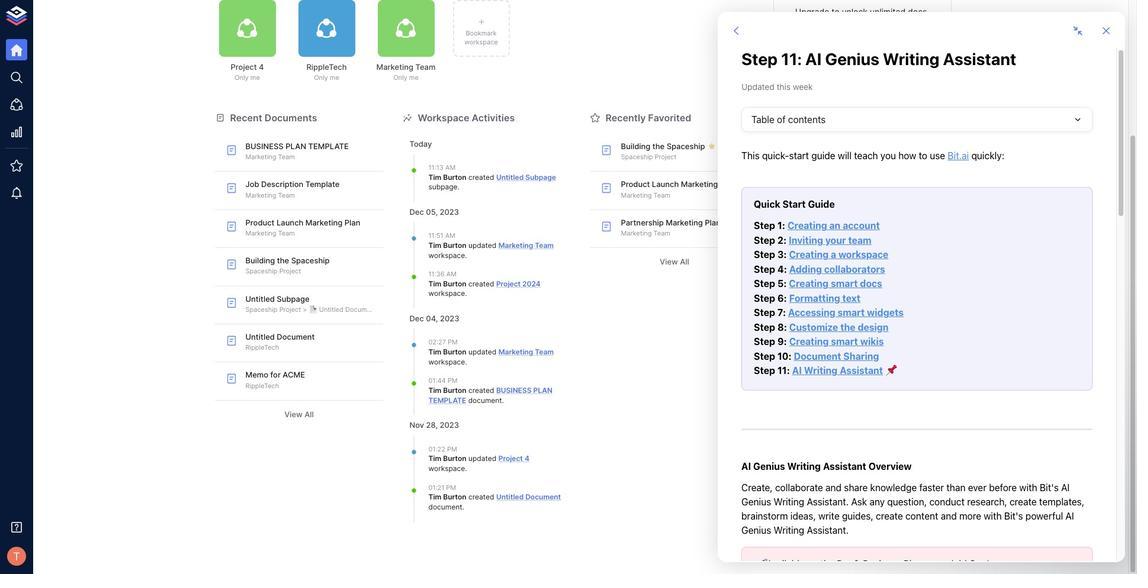 Task type: describe. For each thing, give the bounding box(es) containing it.
1 help image from the top
[[773, 130, 952, 177]]

product launch marketing plan marketing team
[[246, 218, 360, 238]]

11:51 am tim burton updated marketing team workspace .
[[429, 232, 554, 260]]

01:44
[[429, 377, 446, 385]]

burton for 11:51 am tim burton updated marketing team workspace .
[[443, 241, 467, 250]]

5 burton from the top
[[443, 386, 467, 395]]

burton for 01:21 pm tim burton created untitled document document .
[[443, 493, 467, 502]]

untitled document link
[[496, 493, 561, 502]]

4 inside 01:22 pm tim burton updated project 4 workspace .
[[525, 454, 529, 463]]

dec for dec 04, 2023
[[410, 314, 424, 324]]

1 vertical spatial view
[[284, 410, 303, 419]]

2023 for dec 04, 2023
[[440, 314, 459, 324]]

upgrade to unlock unlimited docs.
[[795, 7, 929, 17]]

activities
[[472, 112, 515, 124]]

project 2024 link
[[496, 279, 541, 288]]

unlock more? button
[[877, 46, 937, 65]]

marketing team link for business plan template
[[499, 348, 554, 357]]

11:13
[[429, 164, 444, 172]]

workspace for untitled document
[[429, 464, 465, 473]]

t
[[13, 550, 20, 563]]

building for building the spaceship spaceship project
[[246, 256, 275, 266]]

business plan template marketing team
[[246, 142, 349, 161]]

dec 05, 2023
[[410, 207, 459, 217]]

4 inside project 4 only me
[[259, 62, 264, 72]]

more?
[[911, 51, 934, 60]]

all for left view all button
[[305, 410, 314, 419]]

document inside 01:21 pm tim burton created untitled document document .
[[526, 493, 561, 502]]

project inside 11:36 am tim burton created project 2024 workspace .
[[496, 279, 521, 288]]

building for building the spaceship
[[621, 142, 651, 151]]

spaceship project
[[621, 153, 677, 161]]

project inside 01:22 pm tim burton updated project 4 workspace .
[[499, 454, 523, 463]]

pm for marketing
[[448, 339, 458, 347]]

burton for 01:22 pm tim burton updated project 4 workspace .
[[443, 454, 467, 463]]

template
[[306, 180, 340, 189]]

acme
[[283, 371, 305, 380]]

untitled inside 11:13 am tim burton created untitled subpage subpage .
[[496, 173, 524, 182]]

recent
[[230, 112, 262, 124]]

11:13 am tim burton created untitled subpage subpage .
[[429, 164, 556, 192]]

>
[[303, 306, 307, 314]]

building the spaceship spaceship project
[[246, 256, 330, 276]]

marketing inside 02:27 pm tim burton updated marketing team workspace .
[[499, 348, 533, 357]]

the for building the spaceship
[[653, 142, 665, 151]]

dec for dec 05, 2023
[[410, 207, 424, 217]]

project 4 only me
[[231, 62, 264, 82]]

marketing inside 11:51 am tim burton updated marketing team workspace .
[[499, 241, 533, 250]]

description
[[261, 180, 304, 189]]

updated for untitled document
[[469, 454, 497, 463]]

02:27
[[429, 339, 446, 347]]

01:44 pm
[[429, 377, 458, 385]]

pm for untitled
[[446, 484, 456, 492]]

workspace activities
[[418, 112, 515, 124]]

untitled inside 'untitled document rippletech'
[[246, 332, 275, 342]]

unlimited
[[870, 7, 906, 17]]

partnership marketing plan marketing team
[[621, 218, 721, 238]]

recently favorited
[[606, 112, 691, 124]]

02:27 pm tim burton updated marketing team workspace .
[[429, 339, 554, 366]]

. for 11:51 am tim burton updated marketing team workspace .
[[465, 251, 467, 260]]

for
[[270, 371, 281, 380]]

spaceship for building the spaceship spaceship project
[[291, 256, 330, 266]]

am for marketing
[[445, 232, 455, 240]]

0 vertical spatial rippletech
[[306, 62, 347, 72]]

only for project
[[235, 74, 249, 82]]

. for 11:36 am tim burton created project 2024 workspace .
[[465, 289, 467, 298]]

2023 for dec 05, 2023
[[440, 207, 459, 217]]

marketing team
[[621, 191, 670, 199]]

workspace for project 2024
[[429, 251, 465, 260]]

bookmark workspace button
[[453, 0, 510, 57]]

recently
[[606, 112, 646, 124]]

upgrade
[[795, 7, 829, 17]]

product for product launch marketing plan marketing team
[[246, 218, 275, 227]]

the for building the spaceship spaceship project
[[277, 256, 289, 266]]

3 created from the top
[[469, 386, 494, 395]]

11:36 am tim burton created project 2024 workspace .
[[429, 270, 541, 298]]

memo for acme rippletech
[[246, 371, 305, 390]]

created for untitled subpage
[[469, 173, 494, 182]]

building the spaceship
[[621, 142, 705, 151]]

spaceship for untitled subpage spaceship project > 📄 untitled document
[[246, 306, 278, 314]]

document inside 01:21 pm tim burton created untitled document document .
[[429, 503, 462, 512]]

favorited
[[648, 112, 691, 124]]

marketing inside job description template marketing team
[[246, 191, 276, 199]]

template for business plan template marketing team
[[308, 142, 349, 151]]

document inside 'untitled document rippletech'
[[277, 332, 315, 342]]

0 horizontal spatial view all button
[[215, 406, 384, 424]]

workspace inside button
[[465, 38, 498, 46]]

docs.
[[908, 7, 929, 17]]

am for untitled
[[445, 164, 456, 172]]

bookmark workspace
[[465, 29, 498, 46]]

tim for 11:51 am tim burton updated marketing team workspace .
[[429, 241, 441, 250]]

plan for product launch marketing plan
[[720, 180, 736, 189]]

plan inside partnership marketing plan marketing team
[[705, 218, 721, 227]]

tim for 11:36 am tim burton created project 2024 workspace .
[[429, 279, 441, 288]]

product launch marketing plan
[[621, 180, 736, 189]]

subpage inside 11:13 am tim burton created untitled subpage subpage .
[[526, 173, 556, 182]]

t button
[[4, 544, 30, 570]]

3 help image from the top
[[773, 249, 952, 296]]

marketing team only me
[[376, 62, 436, 82]]

me for project
[[250, 74, 260, 82]]

workspace
[[418, 112, 469, 124]]

memo
[[246, 371, 268, 380]]



Task type: vqa. For each thing, say whether or not it's contained in the screenshot.


Task type: locate. For each thing, give the bounding box(es) containing it.
document right '📄'
[[345, 306, 377, 314]]

subpage inside untitled subpage spaceship project > 📄 untitled document
[[277, 294, 310, 304]]

all
[[680, 257, 689, 267], [305, 410, 314, 419]]

1 horizontal spatial the
[[653, 142, 665, 151]]

4 created from the top
[[469, 493, 494, 502]]

2 vertical spatial updated
[[469, 454, 497, 463]]

me inside project 4 only me
[[250, 74, 260, 82]]

the down product launch marketing plan marketing team on the left top
[[277, 256, 289, 266]]

team inside 02:27 pm tim burton updated marketing team workspace .
[[535, 348, 554, 357]]

updated
[[469, 241, 497, 250], [469, 348, 497, 357], [469, 454, 497, 463]]

plan inside product launch marketing plan marketing team
[[345, 218, 360, 227]]

tim inside 01:22 pm tim burton updated project 4 workspace .
[[429, 454, 441, 463]]

0 vertical spatial marketing team link
[[499, 241, 554, 250]]

. for 11:13 am tim burton created untitled subpage subpage .
[[458, 183, 460, 192]]

1 horizontal spatial view all
[[660, 257, 689, 267]]

launch up marketing team
[[652, 180, 679, 189]]

1 vertical spatial view all
[[284, 410, 314, 419]]

template inside business plan template
[[429, 396, 466, 405]]

0 vertical spatial updated
[[469, 241, 497, 250]]

business for business plan template marketing team
[[246, 142, 284, 151]]

product inside product launch marketing plan marketing team
[[246, 218, 275, 227]]

1 me from the left
[[250, 74, 260, 82]]

unlock
[[842, 7, 868, 17]]

only inside rippletech only me
[[314, 74, 328, 82]]

burton down 11:36
[[443, 279, 467, 288]]

team inside job description template marketing team
[[278, 191, 295, 199]]

created inside 11:13 am tim burton created untitled subpage subpage .
[[469, 173, 494, 182]]

created down 01:22 pm tim burton updated project 4 workspace . on the bottom left of the page
[[469, 493, 494, 502]]

0 vertical spatial 2023
[[440, 207, 459, 217]]

. for 01:22 pm tim burton updated project 4 workspace .
[[465, 464, 467, 473]]

.
[[458, 183, 460, 192], [465, 251, 467, 260], [465, 289, 467, 298], [465, 358, 467, 366], [502, 396, 504, 405], [465, 464, 467, 473], [462, 503, 464, 512]]

. inside 02:27 pm tim burton updated marketing team workspace .
[[465, 358, 467, 366]]

6 burton from the top
[[443, 454, 467, 463]]

business for business plan template
[[496, 386, 532, 395]]

subpage
[[526, 173, 556, 182], [277, 294, 310, 304]]

workspace down 01:22
[[429, 464, 465, 473]]

. inside 11:13 am tim burton created untitled subpage subpage .
[[458, 183, 460, 192]]

burton down 02:27
[[443, 348, 467, 357]]

tim inside 01:21 pm tim burton created untitled document document .
[[429, 493, 441, 502]]

the
[[653, 142, 665, 151], [277, 256, 289, 266]]

created
[[469, 173, 494, 182], [469, 279, 494, 288], [469, 386, 494, 395], [469, 493, 494, 502]]

dec left 04,
[[410, 314, 424, 324]]

burton inside 02:27 pm tim burton updated marketing team workspace .
[[443, 348, 467, 357]]

business
[[246, 142, 284, 151], [496, 386, 532, 395]]

plan inside business plan template
[[533, 386, 553, 395]]

0 horizontal spatial product
[[246, 218, 275, 227]]

3 burton from the top
[[443, 279, 467, 288]]

tim down '11:13' at the left of page
[[429, 173, 441, 182]]

. inside 11:36 am tim burton created project 2024 workspace .
[[465, 289, 467, 298]]

. inside 01:21 pm tim burton created untitled document document .
[[462, 503, 464, 512]]

1 horizontal spatial me
[[330, 74, 339, 82]]

1 vertical spatial rippletech
[[246, 344, 279, 352]]

all for top view all button
[[680, 257, 689, 267]]

0 vertical spatial plan
[[286, 142, 306, 151]]

documents
[[265, 112, 317, 124]]

unlock
[[883, 51, 909, 60]]

marketing team link up the business plan template link
[[499, 348, 554, 357]]

pm inside 01:22 pm tim burton updated project 4 workspace .
[[447, 445, 457, 454]]

me inside rippletech only me
[[330, 74, 339, 82]]

template inside business plan template marketing team
[[308, 142, 349, 151]]

pm
[[448, 339, 458, 347], [448, 377, 458, 385], [447, 445, 457, 454], [446, 484, 456, 492]]

2 burton from the top
[[443, 241, 467, 250]]

4 help image from the top
[[773, 309, 952, 356]]

tim
[[429, 173, 441, 182], [429, 241, 441, 250], [429, 279, 441, 288], [429, 348, 441, 357], [429, 386, 441, 395], [429, 454, 441, 463], [429, 493, 441, 502]]

4 burton from the top
[[443, 348, 467, 357]]

0 horizontal spatial building
[[246, 256, 275, 266]]

tim burton created
[[429, 386, 496, 395]]

am right 11:36
[[446, 270, 457, 279]]

subpage
[[429, 183, 458, 192]]

1 vertical spatial building
[[246, 256, 275, 266]]

template for business plan template
[[429, 396, 466, 405]]

2 updated from the top
[[469, 348, 497, 357]]

0 vertical spatial the
[[653, 142, 665, 151]]

1 marketing team link from the top
[[499, 241, 554, 250]]

view
[[660, 257, 678, 267], [284, 410, 303, 419]]

product down job
[[246, 218, 275, 227]]

1 vertical spatial 2023
[[440, 314, 459, 324]]

business plan template link
[[429, 386, 553, 405]]

dialog
[[718, 12, 1125, 563]]

document inside untitled subpage spaceship project > 📄 untitled document
[[345, 306, 377, 314]]

pm right 01:21
[[446, 484, 456, 492]]

product up marketing team
[[621, 180, 650, 189]]

project left 2024
[[496, 279, 521, 288]]

burton down 01:22
[[443, 454, 467, 463]]

burton down 01:21
[[443, 493, 467, 502]]

document down '>'
[[277, 332, 315, 342]]

launch
[[652, 180, 679, 189], [277, 218, 303, 227]]

created left project 2024 link
[[469, 279, 494, 288]]

2 help image from the top
[[773, 189, 952, 236]]

view all for left view all button
[[284, 410, 314, 419]]

0 vertical spatial am
[[445, 164, 456, 172]]

marketing team link for project 2024
[[499, 241, 554, 250]]

recent documents
[[230, 112, 317, 124]]

product for product launch marketing plan
[[621, 180, 650, 189]]

me for marketing
[[409, 74, 419, 82]]

bookmark
[[466, 29, 497, 37]]

1 vertical spatial plan
[[533, 386, 553, 395]]

3 updated from the top
[[469, 454, 497, 463]]

updated left project 4 link
[[469, 454, 497, 463]]

rippletech inside memo for acme rippletech
[[246, 382, 279, 390]]

pm right 02:27
[[448, 339, 458, 347]]

5 tim from the top
[[429, 386, 441, 395]]

3 only from the left
[[393, 74, 407, 82]]

2 only from the left
[[314, 74, 328, 82]]

view down memo for acme rippletech
[[284, 410, 303, 419]]

the up spaceship project
[[653, 142, 665, 151]]

updated up tim burton created
[[469, 348, 497, 357]]

1 horizontal spatial view
[[660, 257, 678, 267]]

1 vertical spatial the
[[277, 256, 289, 266]]

burton inside 11:36 am tim burton created project 2024 workspace .
[[443, 279, 467, 288]]

2023 right the 28,
[[440, 421, 459, 430]]

to
[[832, 7, 840, 17]]

1 vertical spatial view all button
[[215, 406, 384, 424]]

. for 02:27 pm tim burton updated marketing team workspace .
[[465, 358, 467, 366]]

am inside 11:36 am tim burton created project 2024 workspace .
[[446, 270, 457, 279]]

4
[[259, 62, 264, 72], [525, 454, 529, 463]]

burton for 11:13 am tim burton created untitled subpage subpage .
[[443, 173, 467, 182]]

. inside 11:51 am tim burton updated marketing team workspace .
[[465, 251, 467, 260]]

1 horizontal spatial all
[[680, 257, 689, 267]]

view all button down partnership marketing plan marketing team on the top
[[590, 253, 759, 271]]

workspace down 11:36
[[429, 289, 465, 298]]

2 created from the top
[[469, 279, 494, 288]]

workspace inside 02:27 pm tim burton updated marketing team workspace .
[[429, 358, 465, 366]]

1 horizontal spatial launch
[[652, 180, 679, 189]]

2 2023 from the top
[[440, 314, 459, 324]]

workspace for business plan template
[[429, 358, 465, 366]]

project inside the building the spaceship spaceship project
[[279, 267, 301, 276]]

1 horizontal spatial building
[[621, 142, 651, 151]]

burton
[[443, 173, 467, 182], [443, 241, 467, 250], [443, 279, 467, 288], [443, 348, 467, 357], [443, 386, 467, 395], [443, 454, 467, 463], [443, 493, 467, 502]]

dec left 05, at the top of page
[[410, 207, 424, 217]]

0 horizontal spatial only
[[235, 74, 249, 82]]

only inside project 4 only me
[[235, 74, 249, 82]]

pm inside 02:27 pm tim burton updated marketing team workspace .
[[448, 339, 458, 347]]

1 created from the top
[[469, 173, 494, 182]]

01:21 pm tim burton created untitled document document .
[[429, 484, 561, 512]]

marketing team link
[[499, 241, 554, 250], [499, 348, 554, 357]]

building down product launch marketing plan marketing team on the left top
[[246, 256, 275, 266]]

marketing inside marketing team only me
[[376, 62, 413, 72]]

1 horizontal spatial document
[[345, 306, 377, 314]]

2 vertical spatial rippletech
[[246, 382, 279, 390]]

0 vertical spatial building
[[621, 142, 651, 151]]

untitled inside 01:21 pm tim burton created untitled document document .
[[496, 493, 524, 502]]

pm right 01:22
[[447, 445, 457, 454]]

1 vertical spatial marketing team link
[[499, 348, 554, 357]]

05,
[[426, 207, 438, 217]]

1 horizontal spatial document
[[468, 396, 502, 405]]

1 vertical spatial launch
[[277, 218, 303, 227]]

1 vertical spatial 4
[[525, 454, 529, 463]]

1 vertical spatial all
[[305, 410, 314, 419]]

plan for business plan template marketing team
[[286, 142, 306, 151]]

launch for product launch marketing plan
[[652, 180, 679, 189]]

1 vertical spatial document
[[277, 332, 315, 342]]

0 horizontal spatial plan
[[286, 142, 306, 151]]

created inside 01:21 pm tim burton created untitled document document .
[[469, 493, 494, 502]]

template down tim burton created
[[429, 396, 466, 405]]

1 horizontal spatial only
[[314, 74, 328, 82]]

4 up untitled document link
[[525, 454, 529, 463]]

pm inside 01:21 pm tim burton created untitled document document .
[[446, 484, 456, 492]]

created for untitled document
[[469, 493, 494, 502]]

tim for 02:27 pm tim burton updated marketing team workspace .
[[429, 348, 441, 357]]

4 up recent documents
[[259, 62, 264, 72]]

0 horizontal spatial view
[[284, 410, 303, 419]]

0 vertical spatial document
[[468, 396, 502, 405]]

2 marketing team link from the top
[[499, 348, 554, 357]]

project
[[231, 62, 257, 72], [655, 153, 677, 161], [279, 267, 301, 276], [496, 279, 521, 288], [279, 306, 301, 314], [499, 454, 523, 463]]

3 tim from the top
[[429, 279, 441, 288]]

all down partnership marketing plan marketing team on the top
[[680, 257, 689, 267]]

tim for 01:21 pm tim burton created untitled document document .
[[429, 493, 441, 502]]

me inside marketing team only me
[[409, 74, 419, 82]]

rippletech
[[306, 62, 347, 72], [246, 344, 279, 352], [246, 382, 279, 390]]

burton inside 11:51 am tim burton updated marketing team workspace .
[[443, 241, 467, 250]]

plan
[[720, 180, 736, 189], [345, 218, 360, 227], [705, 218, 721, 227]]

1 vertical spatial subpage
[[277, 294, 310, 304]]

untitled document rippletech
[[246, 332, 315, 352]]

marketing
[[376, 62, 413, 72], [246, 153, 276, 161], [681, 180, 718, 189], [246, 191, 276, 199], [621, 191, 652, 199], [306, 218, 343, 227], [666, 218, 703, 227], [246, 229, 276, 238], [621, 229, 652, 238], [499, 241, 533, 250], [499, 348, 533, 357]]

tim inside 02:27 pm tim burton updated marketing team workspace .
[[429, 348, 441, 357]]

01:21
[[429, 484, 444, 492]]

1 burton from the top
[[443, 173, 467, 182]]

business up document .
[[496, 386, 532, 395]]

created up document .
[[469, 386, 494, 395]]

2 vertical spatial 2023
[[440, 421, 459, 430]]

2 me from the left
[[330, 74, 339, 82]]

plan inside business plan template marketing team
[[286, 142, 306, 151]]

0 horizontal spatial the
[[277, 256, 289, 266]]

view all for top view all button
[[660, 257, 689, 267]]

building inside the building the spaceship spaceship project
[[246, 256, 275, 266]]

01:22 pm tim burton updated project 4 workspace .
[[429, 445, 529, 473]]

1 vertical spatial product
[[246, 218, 275, 227]]

am inside 11:51 am tim burton updated marketing team workspace .
[[445, 232, 455, 240]]

0 horizontal spatial document
[[277, 332, 315, 342]]

2 horizontal spatial me
[[409, 74, 419, 82]]

project inside project 4 only me
[[231, 62, 257, 72]]

28,
[[426, 421, 438, 430]]

team inside marketing team only me
[[416, 62, 436, 72]]

created for project 2024
[[469, 279, 494, 288]]

am right 11:51
[[445, 232, 455, 240]]

updated up 11:36 am tim burton created project 2024 workspace . at the left of the page
[[469, 241, 497, 250]]

only for marketing
[[393, 74, 407, 82]]

rippletech inside 'untitled document rippletech'
[[246, 344, 279, 352]]

burton for 11:36 am tim burton created project 2024 workspace .
[[443, 279, 467, 288]]

11:51
[[429, 232, 443, 240]]

burton down 11:51
[[443, 241, 467, 250]]

2023 for nov 28, 2023
[[440, 421, 459, 430]]

am right '11:13' at the left of page
[[445, 164, 456, 172]]

1 vertical spatial business
[[496, 386, 532, 395]]

2 tim from the top
[[429, 241, 441, 250]]

1 horizontal spatial business
[[496, 386, 532, 395]]

partnership
[[621, 218, 664, 227]]

workspace inside 11:36 am tim burton created project 2024 workspace .
[[429, 289, 465, 298]]

tim down 01:21
[[429, 493, 441, 502]]

0 horizontal spatial view all
[[284, 410, 314, 419]]

. inside 01:22 pm tim burton updated project 4 workspace .
[[465, 464, 467, 473]]

updated inside 02:27 pm tim burton updated marketing team workspace .
[[469, 348, 497, 357]]

team inside business plan template marketing team
[[278, 153, 295, 161]]

2 dec from the top
[[410, 314, 424, 324]]

project down building the spaceship
[[655, 153, 677, 161]]

0 horizontal spatial me
[[250, 74, 260, 82]]

1 tim from the top
[[429, 173, 441, 182]]

project up untitled subpage spaceship project > 📄 untitled document
[[279, 267, 301, 276]]

0 vertical spatial dec
[[410, 207, 424, 217]]

business inside business plan template
[[496, 386, 532, 395]]

business plan template
[[429, 386, 553, 405]]

burton inside 01:22 pm tim burton updated project 4 workspace .
[[443, 454, 467, 463]]

today
[[410, 139, 432, 149]]

workspace down 'bookmark'
[[465, 38, 498, 46]]

launch for product launch marketing plan marketing team
[[277, 218, 303, 227]]

spaceship inside untitled subpage spaceship project > 📄 untitled document
[[246, 306, 278, 314]]

6 tim from the top
[[429, 454, 441, 463]]

0 horizontal spatial all
[[305, 410, 314, 419]]

0 vertical spatial document
[[345, 306, 377, 314]]

tim inside 11:13 am tim burton created untitled subpage subpage .
[[429, 173, 441, 182]]

0 vertical spatial view all button
[[590, 253, 759, 271]]

tim down 01:44
[[429, 386, 441, 395]]

0 vertical spatial launch
[[652, 180, 679, 189]]

am inside 11:13 am tim burton created untitled subpage subpage .
[[445, 164, 456, 172]]

2 vertical spatial document
[[526, 493, 561, 502]]

only
[[235, 74, 249, 82], [314, 74, 328, 82], [393, 74, 407, 82]]

project 4 link
[[499, 454, 529, 463]]

team inside 11:51 am tim burton updated marketing team workspace .
[[535, 241, 554, 250]]

0 horizontal spatial 4
[[259, 62, 264, 72]]

plan
[[286, 142, 306, 151], [533, 386, 553, 395]]

2023 right 04,
[[440, 314, 459, 324]]

tim down 02:27
[[429, 348, 441, 357]]

1 updated from the top
[[469, 241, 497, 250]]

untitled subpage spaceship project > 📄 untitled document
[[246, 294, 377, 314]]

the inside the building the spaceship spaceship project
[[277, 256, 289, 266]]

0 vertical spatial view all
[[660, 257, 689, 267]]

0 vertical spatial subpage
[[526, 173, 556, 182]]

only inside marketing team only me
[[393, 74, 407, 82]]

workspace up 11:36
[[429, 251, 465, 260]]

1 horizontal spatial view all button
[[590, 253, 759, 271]]

tim down 11:51
[[429, 241, 441, 250]]

untitled subpage link
[[496, 173, 556, 182]]

plan for business plan template
[[533, 386, 553, 395]]

team inside partnership marketing plan marketing team
[[654, 229, 670, 238]]

0 vertical spatial all
[[680, 257, 689, 267]]

view all down acme
[[284, 410, 314, 419]]

4 tim from the top
[[429, 348, 441, 357]]

0 horizontal spatial business
[[246, 142, 284, 151]]

2023 right 05, at the top of page
[[440, 207, 459, 217]]

nov 28, 2023
[[410, 421, 459, 430]]

unlock more?
[[883, 51, 934, 60]]

launch inside product launch marketing plan marketing team
[[277, 218, 303, 227]]

tim inside 11:51 am tim burton updated marketing team workspace .
[[429, 241, 441, 250]]

0 horizontal spatial launch
[[277, 218, 303, 227]]

tim for 01:22 pm tim burton updated project 4 workspace .
[[429, 454, 441, 463]]

updated for project 2024
[[469, 241, 497, 250]]

document down tim burton created
[[468, 396, 502, 405]]

view all button down acme
[[215, 406, 384, 424]]

burton inside 11:13 am tim burton created untitled subpage subpage .
[[443, 173, 467, 182]]

7 burton from the top
[[443, 493, 467, 502]]

help image
[[773, 130, 952, 177], [773, 189, 952, 236], [773, 249, 952, 296], [773, 309, 952, 356]]

1 horizontal spatial 4
[[525, 454, 529, 463]]

tim down 11:36
[[429, 279, 441, 288]]

pm up tim burton created
[[448, 377, 458, 385]]

project inside untitled subpage spaceship project > 📄 untitled document
[[279, 306, 301, 314]]

2023
[[440, 207, 459, 217], [440, 314, 459, 324], [440, 421, 459, 430]]

template up the template
[[308, 142, 349, 151]]

burton down 01:44 pm
[[443, 386, 467, 395]]

nov
[[410, 421, 424, 430]]

project up 'recent'
[[231, 62, 257, 72]]

1 2023 from the top
[[440, 207, 459, 217]]

1 vertical spatial dec
[[410, 314, 424, 324]]

01:22
[[429, 445, 445, 454]]

dec 04, 2023
[[410, 314, 459, 324]]

tim inside 11:36 am tim burton created project 2024 workspace .
[[429, 279, 441, 288]]

tim for 11:13 am tim burton created untitled subpage subpage .
[[429, 173, 441, 182]]

pm for project
[[447, 445, 457, 454]]

1 vertical spatial updated
[[469, 348, 497, 357]]

project left '>'
[[279, 306, 301, 314]]

1 horizontal spatial product
[[621, 180, 650, 189]]

1 vertical spatial template
[[429, 396, 466, 405]]

2 horizontal spatial only
[[393, 74, 407, 82]]

me
[[250, 74, 260, 82], [330, 74, 339, 82], [409, 74, 419, 82]]

burton up subpage
[[443, 173, 467, 182]]

1 horizontal spatial template
[[429, 396, 466, 405]]

rippletech only me
[[306, 62, 347, 82]]

building up spaceship project
[[621, 142, 651, 151]]

1 dec from the top
[[410, 207, 424, 217]]

view down partnership marketing plan marketing team on the top
[[660, 257, 678, 267]]

04,
[[426, 314, 438, 324]]

1 horizontal spatial subpage
[[526, 173, 556, 182]]

workspace
[[465, 38, 498, 46], [429, 251, 465, 260], [429, 289, 465, 298], [429, 358, 465, 366], [429, 464, 465, 473]]

job description template marketing team
[[246, 180, 340, 199]]

1 vertical spatial document
[[429, 503, 462, 512]]

1 only from the left
[[235, 74, 249, 82]]

. for 01:21 pm tim burton created untitled document document .
[[462, 503, 464, 512]]

3 2023 from the top
[[440, 421, 459, 430]]

view all down partnership marketing plan marketing team on the top
[[660, 257, 689, 267]]

document down project 4 link
[[526, 493, 561, 502]]

business down recent documents
[[246, 142, 284, 151]]

am for project
[[446, 270, 457, 279]]

updated for business plan template
[[469, 348, 497, 357]]

job
[[246, 180, 259, 189]]

0 vertical spatial product
[[621, 180, 650, 189]]

1 vertical spatial am
[[445, 232, 455, 240]]

1 horizontal spatial plan
[[533, 386, 553, 395]]

plan for product launch marketing plan marketing team
[[345, 218, 360, 227]]

2024
[[523, 279, 541, 288]]

spaceship for building the spaceship
[[667, 142, 705, 151]]

document down 01:21
[[429, 503, 462, 512]]

2 horizontal spatial document
[[526, 493, 561, 502]]

0 vertical spatial view
[[660, 257, 678, 267]]

burton for 02:27 pm tim burton updated marketing team workspace .
[[443, 348, 467, 357]]

0 horizontal spatial document
[[429, 503, 462, 512]]

team
[[416, 62, 436, 72], [278, 153, 295, 161], [278, 191, 295, 199], [654, 191, 670, 199], [278, 229, 295, 238], [654, 229, 670, 238], [535, 241, 554, 250], [535, 348, 554, 357]]

marketing inside business plan template marketing team
[[246, 153, 276, 161]]

document
[[468, 396, 502, 405], [429, 503, 462, 512]]

marketing team link up 2024
[[499, 241, 554, 250]]

created left untitled subpage link
[[469, 173, 494, 182]]

business inside business plan template marketing team
[[246, 142, 284, 151]]

2 vertical spatial am
[[446, 270, 457, 279]]

document .
[[466, 396, 504, 405]]

0 vertical spatial business
[[246, 142, 284, 151]]

📄
[[309, 306, 317, 314]]

project up 01:21 pm tim burton created untitled document document .
[[499, 454, 523, 463]]

3 me from the left
[[409, 74, 419, 82]]

burton inside 01:21 pm tim burton created untitled document document .
[[443, 493, 467, 502]]

updated inside 01:22 pm tim burton updated project 4 workspace .
[[469, 454, 497, 463]]

view all
[[660, 257, 689, 267], [284, 410, 314, 419]]

all down acme
[[305, 410, 314, 419]]

untitled
[[496, 173, 524, 182], [246, 294, 275, 304], [319, 306, 344, 314], [246, 332, 275, 342], [496, 493, 524, 502]]

workspace inside 01:22 pm tim burton updated project 4 workspace .
[[429, 464, 465, 473]]

created inside 11:36 am tim burton created project 2024 workspace .
[[469, 279, 494, 288]]

0 vertical spatial template
[[308, 142, 349, 151]]

0 horizontal spatial subpage
[[277, 294, 310, 304]]

launch down job description template marketing team
[[277, 218, 303, 227]]

tim down 01:22
[[429, 454, 441, 463]]

0 horizontal spatial template
[[308, 142, 349, 151]]

workspace inside 11:51 am tim burton updated marketing team workspace .
[[429, 251, 465, 260]]

template
[[308, 142, 349, 151], [429, 396, 466, 405]]

7 tim from the top
[[429, 493, 441, 502]]

workspace up 01:44 pm
[[429, 358, 465, 366]]

document
[[345, 306, 377, 314], [277, 332, 315, 342], [526, 493, 561, 502]]

11:36
[[429, 270, 445, 279]]

updated inside 11:51 am tim burton updated marketing team workspace .
[[469, 241, 497, 250]]

0 vertical spatial 4
[[259, 62, 264, 72]]

team inside product launch marketing plan marketing team
[[278, 229, 295, 238]]



